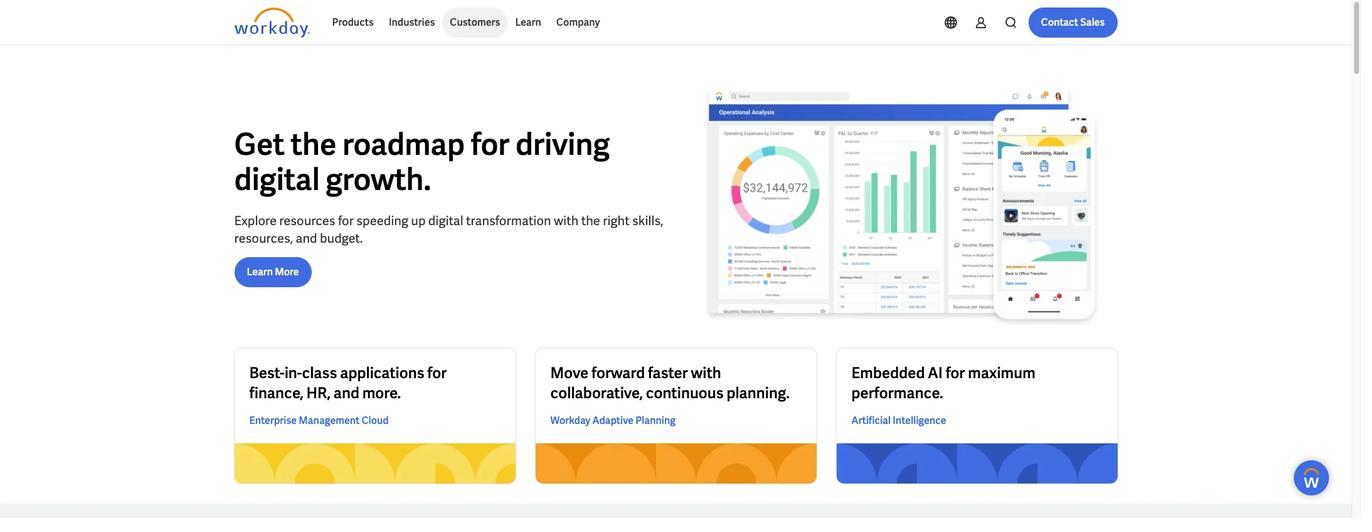 Task type: vqa. For each thing, say whether or not it's contained in the screenshot.
'Sales'
yes



Task type: describe. For each thing, give the bounding box(es) containing it.
best-
[[249, 363, 285, 383]]

collaborative,
[[551, 383, 643, 403]]

and inside best-in-class applications for finance, hr, and more.
[[334, 383, 359, 403]]

products
[[332, 16, 374, 29]]

for inside explore resources for speeding up digital transformation with the right skills, resources, and budget.
[[338, 212, 354, 229]]

forward
[[592, 363, 645, 383]]

digital for transformation
[[428, 212, 464, 229]]

planning.
[[727, 383, 790, 403]]

budget.
[[320, 230, 363, 246]]

for inside get the roadmap for driving digital growth.
[[471, 125, 510, 163]]

contact sales
[[1041, 16, 1105, 29]]

move forward faster with collaborative, continuous planning.
[[551, 363, 790, 403]]

management
[[299, 414, 360, 427]]

resources,
[[234, 230, 293, 246]]

learn button
[[508, 8, 549, 38]]

workday
[[551, 414, 591, 427]]

embedded
[[852, 363, 925, 383]]

enterprise management cloud
[[249, 414, 389, 427]]

get the roadmap for driving digital growth.
[[234, 125, 610, 199]]

more
[[275, 265, 299, 278]]

planning
[[636, 414, 676, 427]]

right
[[603, 212, 630, 229]]

cloud
[[362, 414, 389, 427]]

hr,
[[307, 383, 331, 403]]

artificial intelligence
[[852, 414, 947, 427]]

performance.
[[852, 383, 944, 403]]

and inside explore resources for speeding up digital transformation with the right skills, resources, and budget.
[[296, 230, 317, 246]]

the inside get the roadmap for driving digital growth.
[[291, 125, 337, 163]]

growth.
[[326, 160, 431, 199]]

best-in-class applications for finance, hr, and more.
[[249, 363, 447, 403]]

workday adaptive planning link
[[551, 414, 676, 429]]

for inside best-in-class applications for finance, hr, and more.
[[428, 363, 447, 383]]

adaptive
[[593, 414, 634, 427]]

enterprise
[[249, 414, 297, 427]]

resources
[[279, 212, 335, 229]]

move
[[551, 363, 589, 383]]

with inside the move forward faster with collaborative, continuous planning.
[[691, 363, 721, 383]]

ai
[[928, 363, 943, 383]]

maximum
[[968, 363, 1036, 383]]

artificial intelligence link
[[852, 414, 947, 429]]

in-
[[285, 363, 302, 383]]

learn more
[[247, 265, 299, 278]]

learn for learn more
[[247, 265, 273, 278]]

explore
[[234, 212, 277, 229]]



Task type: locate. For each thing, give the bounding box(es) containing it.
the left right
[[581, 212, 600, 229]]

1 vertical spatial and
[[334, 383, 359, 403]]

company
[[557, 16, 600, 29]]

artificial
[[852, 414, 891, 427]]

go to the homepage image
[[234, 8, 310, 38]]

digital for growth.
[[234, 160, 320, 199]]

and right hr,
[[334, 383, 359, 403]]

with up continuous
[[691, 363, 721, 383]]

workday adaptive planning
[[551, 414, 676, 427]]

1 horizontal spatial and
[[334, 383, 359, 403]]

speeding
[[357, 212, 408, 229]]

products button
[[325, 8, 381, 38]]

0 vertical spatial and
[[296, 230, 317, 246]]

learn left more
[[247, 265, 273, 278]]

for inside embedded ai for maximum performance.
[[946, 363, 965, 383]]

contact sales link
[[1029, 8, 1118, 38]]

with inside explore resources for speeding up digital transformation with the right skills, resources, and budget.
[[554, 212, 579, 229]]

0 vertical spatial learn
[[515, 16, 541, 29]]

digital up explore
[[234, 160, 320, 199]]

1 horizontal spatial with
[[691, 363, 721, 383]]

digital inside get the roadmap for driving digital growth.
[[234, 160, 320, 199]]

and
[[296, 230, 317, 246], [334, 383, 359, 403]]

0 horizontal spatial and
[[296, 230, 317, 246]]

learn
[[515, 16, 541, 29], [247, 265, 273, 278]]

faster
[[648, 363, 688, 383]]

1 vertical spatial the
[[581, 212, 600, 229]]

industries button
[[381, 8, 443, 38]]

1 horizontal spatial the
[[581, 212, 600, 229]]

driving
[[516, 125, 610, 163]]

digital inside explore resources for speeding up digital transformation with the right skills, resources, and budget.
[[428, 212, 464, 229]]

more.
[[362, 383, 401, 403]]

the right get
[[291, 125, 337, 163]]

1 vertical spatial digital
[[428, 212, 464, 229]]

industries
[[389, 16, 435, 29]]

with
[[554, 212, 579, 229], [691, 363, 721, 383]]

1 horizontal spatial digital
[[428, 212, 464, 229]]

desktop view of financial management operational analysis dashboard showing operating expenses by cost center and mobile view of human capital management home screen showing suggested tasks and announcements. image
[[686, 85, 1118, 328]]

class
[[302, 363, 337, 383]]

0 vertical spatial digital
[[234, 160, 320, 199]]

intelligence
[[893, 414, 947, 427]]

1 vertical spatial with
[[691, 363, 721, 383]]

skills,
[[632, 212, 664, 229]]

with left right
[[554, 212, 579, 229]]

customers
[[450, 16, 500, 29]]

0 horizontal spatial with
[[554, 212, 579, 229]]

and down resources
[[296, 230, 317, 246]]

sales
[[1081, 16, 1105, 29]]

learn for learn
[[515, 16, 541, 29]]

customers button
[[443, 8, 508, 38]]

the inside explore resources for speeding up digital transformation with the right skills, resources, and budget.
[[581, 212, 600, 229]]

transformation
[[466, 212, 551, 229]]

explore resources for speeding up digital transformation with the right skills, resources, and budget.
[[234, 212, 664, 246]]

0 horizontal spatial digital
[[234, 160, 320, 199]]

learn more link
[[234, 257, 312, 287]]

for
[[471, 125, 510, 163], [338, 212, 354, 229], [428, 363, 447, 383], [946, 363, 965, 383]]

1 vertical spatial learn
[[247, 265, 273, 278]]

0 horizontal spatial the
[[291, 125, 337, 163]]

up
[[411, 212, 426, 229]]

learn inside dropdown button
[[515, 16, 541, 29]]

company button
[[549, 8, 608, 38]]

digital right up
[[428, 212, 464, 229]]

1 horizontal spatial learn
[[515, 16, 541, 29]]

the
[[291, 125, 337, 163], [581, 212, 600, 229]]

learn left company
[[515, 16, 541, 29]]

finance,
[[249, 383, 304, 403]]

applications
[[340, 363, 425, 383]]

enterprise management cloud link
[[249, 414, 389, 429]]

digital
[[234, 160, 320, 199], [428, 212, 464, 229]]

embedded ai for maximum performance.
[[852, 363, 1036, 403]]

0 horizontal spatial learn
[[247, 265, 273, 278]]

0 vertical spatial the
[[291, 125, 337, 163]]

roadmap
[[343, 125, 465, 163]]

0 vertical spatial with
[[554, 212, 579, 229]]

continuous
[[646, 383, 724, 403]]

get
[[234, 125, 285, 163]]

contact
[[1041, 16, 1079, 29]]



